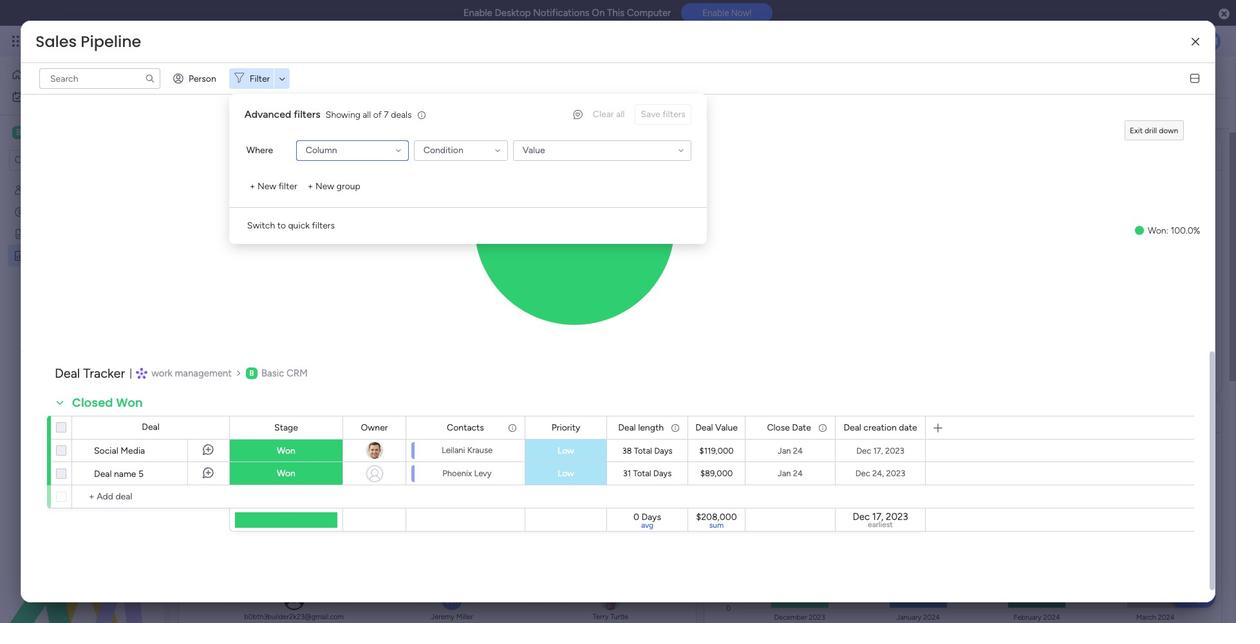 Task type: locate. For each thing, give the bounding box(es) containing it.
1 vertical spatial value
[[715, 422, 738, 433]]

|
[[130, 368, 132, 379]]

options image for deal name 5
[[30, 458, 40, 490]]

my down search in workspace field
[[30, 184, 43, 195]]

deal tracker down my contacts
[[30, 206, 80, 217]]

month
[[869, 409, 906, 425]]

column information image
[[670, 423, 681, 433], [818, 423, 828, 433]]

0 horizontal spatial $89,000
[[346, 18, 529, 74]]

contacts
[[45, 184, 82, 195], [447, 422, 484, 433]]

2023 down date
[[885, 446, 905, 456]]

basic crm inside workspace selection element
[[30, 126, 80, 138]]

1 vertical spatial basic crm
[[261, 368, 308, 379]]

v2 fullscreen image
[[672, 412, 681, 422]]

1 horizontal spatial person
[[343, 108, 371, 119]]

1 vertical spatial 24
[[793, 469, 803, 478]]

enable
[[463, 7, 492, 19], [703, 8, 729, 18]]

Closed Won field
[[69, 395, 146, 411]]

deal left the close
[[726, 409, 753, 425]]

v2 fullscreen image
[[1197, 150, 1206, 159]]

1 horizontal spatial +
[[308, 181, 313, 192]]

dec
[[857, 446, 871, 456], [856, 469, 870, 478], [853, 511, 870, 523]]

1 horizontal spatial contacts
[[447, 422, 484, 433]]

showing
[[326, 109, 360, 120]]

days inside 0 days avg
[[642, 512, 661, 523]]

1 vertical spatial 2023
[[886, 469, 906, 478]]

now!
[[731, 8, 752, 18]]

deal up closed
[[55, 366, 80, 381]]

low
[[558, 445, 574, 456], [558, 468, 574, 479]]

public dashboard image
[[14, 249, 26, 261]]

2023 inside dec 17, 2023 earliest
[[886, 511, 908, 523]]

0 vertical spatial crm
[[57, 126, 80, 138]]

sales inside 'banner'
[[194, 62, 248, 91]]

dapulse close image
[[1219, 8, 1230, 21]]

option
[[0, 178, 164, 181]]

0 horizontal spatial tracker
[[50, 206, 80, 217]]

+ inside button
[[250, 181, 255, 192]]

sales right public dashboard icon
[[30, 250, 52, 261]]

0 horizontal spatial person button
[[168, 68, 224, 89]]

total right 38
[[634, 446, 652, 456]]

crm up by
[[287, 368, 308, 379]]

total for 31
[[633, 469, 651, 478]]

dec left 24,
[[856, 469, 870, 478]]

dec down dec 24, 2023
[[853, 511, 870, 523]]

filter left arrow down icon
[[404, 108, 425, 119]]

0 vertical spatial contacts
[[45, 184, 82, 195]]

sales up home
[[35, 31, 77, 52]]

search image
[[145, 73, 155, 84], [299, 108, 310, 118]]

1 vertical spatial work
[[44, 91, 64, 102]]

none search field for person popup button corresponding to filter dashboard by text search field
[[194, 103, 315, 124]]

0 vertical spatial person
[[189, 73, 216, 84]]

work down home
[[44, 91, 64, 102]]

my inside list box
[[30, 184, 43, 195]]

1 horizontal spatial basic crm
[[261, 368, 308, 379]]

2023 right 24,
[[886, 469, 906, 478]]

0 horizontal spatial contacts
[[45, 184, 82, 195]]

list box
[[0, 176, 164, 440]]

filter button inside the sales dashboard 'banner'
[[384, 103, 445, 124]]

deal up 38
[[618, 422, 636, 433]]

2 jan 24 from the top
[[778, 469, 803, 478]]

where
[[246, 145, 273, 156]]

1 new from the left
[[258, 181, 276, 192]]

column information image right date
[[818, 423, 828, 433]]

basic right workspace icon
[[30, 126, 54, 138]]

31 total days
[[623, 469, 672, 478]]

work
[[104, 33, 127, 48], [44, 91, 64, 102], [151, 368, 172, 379]]

monday
[[57, 33, 101, 48]]

terry
[[593, 613, 609, 621]]

0 horizontal spatial basic crm
[[30, 126, 80, 138]]

days right 0
[[642, 512, 661, 523]]

$208,000 for $208,000 sum
[[696, 512, 737, 523]]

share
[[1149, 71, 1173, 82]]

1 vertical spatial $208,000
[[696, 512, 737, 523]]

filter inside the sales dashboard 'banner'
[[404, 108, 425, 119]]

deal left 'name'
[[94, 469, 112, 480]]

sales
[[35, 31, 77, 52], [194, 62, 248, 91], [30, 250, 52, 261]]

person button
[[168, 68, 224, 89], [323, 103, 378, 124]]

$89,000
[[346, 18, 529, 74], [700, 469, 733, 478]]

0 vertical spatial jan
[[778, 446, 791, 456]]

help button
[[1171, 587, 1216, 608]]

deals
[[201, 409, 234, 425]]

dashboard up advanced filters showing all of 7 deals
[[253, 62, 366, 91]]

total right 31
[[633, 469, 651, 478]]

1 vertical spatial dec
[[856, 469, 870, 478]]

management
[[130, 33, 200, 48], [175, 368, 232, 379]]

days
[[654, 446, 673, 456], [653, 469, 672, 478], [642, 512, 661, 523]]

tracker up getting started
[[50, 206, 80, 217]]

new inside button
[[258, 181, 276, 192]]

1 vertical spatial none search field
[[194, 103, 315, 124]]

deal value
[[696, 422, 738, 433]]

Close Date field
[[764, 421, 815, 435]]

on
[[592, 7, 605, 19]]

search image down monday work management
[[145, 73, 155, 84]]

Search in workspace field
[[27, 153, 108, 168]]

2023 for dec 17, 2023 earliest
[[886, 511, 908, 523]]

2 new from the left
[[316, 181, 334, 192]]

2 vertical spatial sales
[[30, 250, 52, 261]]

based
[[810, 409, 847, 425]]

crm
[[57, 126, 80, 138], [287, 368, 308, 379]]

0 horizontal spatial work
[[44, 91, 64, 102]]

0 vertical spatial work
[[104, 33, 127, 48]]

None search field
[[39, 68, 160, 89], [194, 103, 315, 124]]

total
[[634, 446, 652, 456], [633, 469, 651, 478]]

lottie animation image
[[0, 493, 164, 623]]

0 horizontal spatial person
[[189, 73, 216, 84]]

deal tracker
[[30, 206, 80, 217], [55, 366, 125, 381]]

0 horizontal spatial enable
[[463, 7, 492, 19]]

1 vertical spatial jan
[[778, 469, 791, 478]]

17, inside dec 17, 2023 earliest
[[872, 511, 884, 523]]

switch to quick filters
[[247, 220, 335, 231]]

1 horizontal spatial filter
[[404, 108, 425, 119]]

0 vertical spatial jan 24
[[778, 446, 803, 456]]

1 vertical spatial person
[[343, 108, 371, 119]]

1 horizontal spatial $208,000
[[857, 18, 1069, 74]]

contacts down search in workspace field
[[45, 184, 82, 195]]

work right "monday"
[[104, 33, 127, 48]]

crm for workspace image on the bottom of page
[[287, 368, 308, 379]]

:
[[1167, 225, 1169, 236]]

my inside option
[[30, 91, 42, 102]]

1 horizontal spatial none search field
[[194, 103, 315, 124]]

deal tracker up closed
[[55, 366, 125, 381]]

1 vertical spatial jan 24
[[778, 469, 803, 478]]

0 horizontal spatial sales dashboard
[[30, 250, 97, 261]]

deal progress based on month added
[[726, 409, 948, 425]]

basic inside workspace selection element
[[30, 126, 54, 138]]

b0bth3builder2k23@gmail.com
[[244, 613, 344, 621]]

tracker left |
[[83, 366, 125, 381]]

2 column information image from the left
[[818, 423, 828, 433]]

Deals Stages by Rep field
[[198, 409, 324, 426]]

person for person popup button corresponding to filter dashboard by text search field
[[343, 108, 371, 119]]

0 vertical spatial $208,000
[[857, 18, 1069, 74]]

new
[[258, 181, 276, 192], [316, 181, 334, 192]]

column information image down v2 fullscreen image
[[670, 423, 681, 433]]

value
[[523, 145, 545, 156], [715, 422, 738, 433]]

days down 38 total days
[[653, 469, 672, 478]]

1 horizontal spatial enable
[[703, 8, 729, 18]]

1 vertical spatial person button
[[323, 103, 378, 124]]

earliest
[[868, 520, 893, 529]]

workspace image
[[246, 368, 258, 379]]

options image
[[30, 434, 40, 467], [30, 458, 40, 490]]

1 jan from the top
[[778, 446, 791, 456]]

1 vertical spatial sales
[[194, 62, 248, 91]]

monday work management
[[57, 33, 200, 48]]

sales for sales pipeline field
[[35, 31, 77, 52]]

dashboard down started
[[54, 250, 97, 261]]

2 vertical spatial days
[[642, 512, 661, 523]]

dec inside dec 17, 2023 earliest
[[853, 511, 870, 523]]

1 vertical spatial filter button
[[384, 103, 445, 124]]

2023 for dec 24, 2023
[[886, 469, 906, 478]]

desktop
[[495, 7, 531, 19]]

work right |
[[151, 368, 172, 379]]

17, down 24,
[[872, 511, 884, 523]]

b for workspace icon
[[16, 127, 21, 138]]

0 horizontal spatial filter
[[250, 73, 270, 84]]

leilani
[[442, 446, 465, 455]]

my for my work
[[30, 91, 42, 102]]

1 horizontal spatial person button
[[323, 103, 378, 124]]

dec up dec 24, 2023
[[857, 446, 871, 456]]

crm inside workspace selection element
[[57, 126, 80, 138]]

0 vertical spatial tracker
[[50, 206, 80, 217]]

filter
[[250, 73, 270, 84], [404, 108, 425, 119]]

sales dashboard inside list box
[[30, 250, 97, 261]]

2023
[[885, 446, 905, 456], [886, 469, 906, 478], [886, 511, 908, 523]]

0 days avg
[[634, 512, 661, 530]]

1 horizontal spatial crm
[[287, 368, 308, 379]]

0 horizontal spatial none search field
[[39, 68, 160, 89]]

0 vertical spatial sales dashboard
[[194, 62, 366, 91]]

enable now!
[[703, 8, 752, 18]]

1 vertical spatial filter
[[404, 108, 425, 119]]

crm up search in workspace field
[[57, 126, 80, 138]]

new left the filter
[[258, 181, 276, 192]]

1 horizontal spatial work
[[104, 33, 127, 48]]

public board image
[[14, 227, 26, 240]]

work inside "my work" option
[[44, 91, 64, 102]]

basic crm right workspace image on the bottom of page
[[261, 368, 308, 379]]

0 vertical spatial dec
[[857, 446, 871, 456]]

search image for filter dashboard by text search box person popup button's search field
[[145, 73, 155, 84]]

dashboard inside list box
[[54, 250, 97, 261]]

tracker
[[50, 206, 80, 217], [83, 366, 125, 381]]

+
[[250, 181, 255, 192], [308, 181, 313, 192]]

pipeline
[[81, 31, 141, 52]]

filter left arrow down image
[[250, 73, 270, 84]]

days for 31 total days
[[653, 469, 672, 478]]

filter for arrow down icon
[[404, 108, 425, 119]]

getting
[[30, 228, 61, 239]]

1 horizontal spatial filter button
[[384, 103, 445, 124]]

my
[[30, 91, 42, 102], [30, 184, 43, 195]]

new for filter
[[258, 181, 276, 192]]

filters left showing
[[294, 108, 321, 120]]

b inside workspace icon
[[16, 127, 21, 138]]

days down length
[[654, 446, 673, 456]]

+ inside button
[[308, 181, 313, 192]]

work for my
[[44, 91, 64, 102]]

17, up 24,
[[873, 446, 883, 456]]

filters right quick
[[312, 220, 335, 231]]

avg
[[641, 521, 654, 530]]

0 horizontal spatial +
[[250, 181, 255, 192]]

basic for workspace image on the bottom of page
[[261, 368, 284, 379]]

1 vertical spatial total
[[633, 469, 651, 478]]

basic for workspace icon
[[30, 126, 54, 138]]

0 horizontal spatial $208,000
[[696, 512, 737, 523]]

2 options image from the top
[[30, 458, 40, 490]]

Priority field
[[548, 421, 584, 435]]

filter button right the of
[[384, 103, 445, 124]]

0 vertical spatial dashboard
[[253, 62, 366, 91]]

b inside workspace image
[[249, 369, 254, 378]]

dec 17, 2023
[[857, 446, 905, 456]]

sales pipeline
[[35, 31, 141, 52]]

rep
[[298, 409, 321, 425]]

stages
[[237, 409, 278, 425]]

1 column information image from the left
[[670, 423, 681, 433]]

select product image
[[12, 35, 24, 48]]

Owner field
[[358, 421, 391, 435]]

deal up getting
[[30, 206, 48, 217]]

column information image for length
[[670, 423, 681, 433]]

0 vertical spatial my
[[30, 91, 42, 102]]

close
[[767, 422, 790, 433]]

0 vertical spatial search image
[[145, 73, 155, 84]]

none search field for filter dashboard by text search box person popup button
[[39, 68, 160, 89]]

progress
[[756, 409, 807, 425]]

filter button up filter dashboard by text search field
[[229, 68, 290, 89]]

advanced filters showing all of 7 deals
[[245, 108, 412, 120]]

sales for sales dashboard field
[[194, 62, 248, 91]]

2 vertical spatial 2023
[[886, 511, 908, 523]]

0 horizontal spatial b
[[16, 127, 21, 138]]

0 vertical spatial basic
[[30, 126, 54, 138]]

0 vertical spatial none search field
[[39, 68, 160, 89]]

0 horizontal spatial crm
[[57, 126, 80, 138]]

0 horizontal spatial dashboard
[[54, 250, 97, 261]]

1 horizontal spatial $89,000
[[700, 469, 733, 478]]

new inside button
[[316, 181, 334, 192]]

my down home
[[30, 91, 42, 102]]

1 vertical spatial my
[[30, 184, 43, 195]]

none search field filter dashboard by text
[[194, 103, 315, 124]]

sales inside list box
[[30, 250, 52, 261]]

search image right the advanced
[[299, 108, 310, 118]]

enable left desktop
[[463, 7, 492, 19]]

started
[[63, 228, 94, 239]]

0 horizontal spatial value
[[523, 145, 545, 156]]

priority
[[552, 422, 580, 433]]

1 vertical spatial contacts
[[447, 422, 484, 433]]

person up filter dashboard by text search field
[[189, 73, 216, 84]]

+ left the filter
[[250, 181, 255, 192]]

new left group
[[316, 181, 334, 192]]

1 vertical spatial b
[[249, 369, 254, 378]]

contacts inside field
[[447, 422, 484, 433]]

1 vertical spatial $89,000
[[700, 469, 733, 478]]

sales dashboard
[[194, 62, 366, 91], [30, 250, 97, 261]]

2 + from the left
[[308, 181, 313, 192]]

100.0%
[[1171, 225, 1201, 236]]

sales dashboard down getting started
[[30, 250, 97, 261]]

1 horizontal spatial tracker
[[83, 366, 125, 381]]

0 vertical spatial b
[[16, 127, 21, 138]]

1 vertical spatial days
[[653, 469, 672, 478]]

0 vertical spatial total
[[634, 446, 652, 456]]

contacts up leilani krause
[[447, 422, 484, 433]]

0 vertical spatial $89,000
[[346, 18, 529, 74]]

social media
[[94, 446, 145, 457]]

basic crm
[[30, 126, 80, 138], [261, 368, 308, 379]]

1 vertical spatial search image
[[299, 108, 310, 118]]

Filter dashboard by text search field
[[39, 68, 160, 89]]

enable inside button
[[703, 8, 729, 18]]

2023 for dec 17, 2023
[[885, 446, 905, 456]]

sales up filter dashboard by text search field
[[194, 62, 248, 91]]

0 horizontal spatial column information image
[[670, 423, 681, 433]]

notifications
[[533, 7, 590, 19]]

2023 down dec 24, 2023
[[886, 511, 908, 523]]

person for filter dashboard by text search box person popup button
[[189, 73, 216, 84]]

b
[[16, 127, 21, 138], [249, 369, 254, 378]]

2 vertical spatial dec
[[853, 511, 870, 523]]

person inside the sales dashboard 'banner'
[[343, 108, 371, 119]]

+ Add deal text field
[[79, 489, 223, 505]]

list box containing my contacts
[[0, 176, 164, 440]]

enable left the now!
[[703, 8, 729, 18]]

1 + from the left
[[250, 181, 255, 192]]

v2 split view image
[[1191, 74, 1200, 83]]

0 vertical spatial days
[[654, 446, 673, 456]]

deal up media
[[142, 422, 160, 433]]

person left the of
[[343, 108, 371, 119]]

1 options image from the top
[[30, 434, 40, 467]]

dashboard
[[253, 62, 366, 91], [54, 250, 97, 261]]

basic crm up search in workspace field
[[30, 126, 80, 138]]

Deal length field
[[615, 421, 667, 435]]

basic right workspace image on the bottom of page
[[261, 368, 284, 379]]

sales dashboard up the advanced
[[194, 62, 366, 91]]

0 vertical spatial value
[[523, 145, 545, 156]]

+ right the filter
[[308, 181, 313, 192]]

0 vertical spatial filter button
[[229, 68, 290, 89]]

turtle
[[610, 613, 628, 621]]

filters
[[294, 108, 321, 120], [312, 220, 335, 231]]

0 horizontal spatial basic
[[30, 126, 54, 138]]

1 jan 24 from the top
[[778, 446, 803, 456]]

0 vertical spatial person button
[[168, 68, 224, 89]]

1 horizontal spatial column information image
[[818, 423, 828, 433]]

0 vertical spatial basic crm
[[30, 126, 80, 138]]

creation
[[864, 422, 897, 433]]

1 horizontal spatial search image
[[299, 108, 310, 118]]

0 vertical spatial 17,
[[873, 446, 883, 456]]

24
[[793, 446, 803, 456], [793, 469, 803, 478]]

lottie animation element
[[0, 493, 164, 623]]

quick
[[288, 220, 310, 231]]

deal creation date
[[844, 422, 917, 433]]

1 horizontal spatial sales dashboard
[[194, 62, 366, 91]]

0 vertical spatial filter
[[250, 73, 270, 84]]

filter button
[[229, 68, 290, 89], [384, 103, 445, 124]]

0 horizontal spatial search image
[[145, 73, 155, 84]]

name
[[114, 469, 136, 480]]

0 horizontal spatial new
[[258, 181, 276, 192]]

1 vertical spatial basic
[[261, 368, 284, 379]]

1 vertical spatial 17,
[[872, 511, 884, 523]]

1 horizontal spatial value
[[715, 422, 738, 433]]

1 vertical spatial crm
[[287, 368, 308, 379]]

0 vertical spatial sales
[[35, 31, 77, 52]]

terry turtle
[[593, 613, 628, 621]]



Task type: describe. For each thing, give the bounding box(es) containing it.
2 24 from the top
[[793, 469, 803, 478]]

stage
[[274, 422, 298, 433]]

switch
[[247, 220, 275, 231]]

options image for social media
[[30, 434, 40, 467]]

arrow down image
[[275, 71, 290, 86]]

jeremy
[[431, 613, 455, 621]]

my contacts
[[30, 184, 82, 195]]

add to favorites image
[[376, 71, 389, 83]]

17, for dec 17, 2023 earliest
[[872, 511, 884, 523]]

getting started
[[30, 228, 94, 239]]

work management
[[151, 368, 232, 379]]

added
[[909, 409, 948, 425]]

basic crm for workspace image on the bottom of page
[[261, 368, 308, 379]]

deal length
[[618, 422, 664, 433]]

+ new group button
[[303, 176, 366, 197]]

+ for + new group
[[308, 181, 313, 192]]

1 vertical spatial management
[[175, 368, 232, 379]]

deal name 5
[[94, 469, 144, 480]]

Stage field
[[271, 421, 301, 435]]

by
[[281, 409, 295, 425]]

filter for arrow down image
[[250, 73, 270, 84]]

won : 100.0%
[[1148, 225, 1201, 236]]

Deal Value field
[[692, 421, 741, 435]]

advanced
[[245, 108, 291, 120]]

crm for workspace icon
[[57, 126, 80, 138]]

deals
[[391, 109, 412, 120]]

$119,000
[[700, 446, 734, 456]]

column
[[306, 145, 337, 156]]

column information image for date
[[818, 423, 828, 433]]

search image for person popup button corresponding to filter dashboard by text search field search field
[[299, 108, 310, 118]]

enable for enable now!
[[703, 8, 729, 18]]

1 vertical spatial tracker
[[83, 366, 125, 381]]

enable desktop notifications on this computer
[[463, 7, 671, 19]]

+ new group
[[308, 181, 361, 192]]

enable now! button
[[681, 3, 773, 23]]

home
[[28, 69, 53, 80]]

days for 38 total days
[[654, 446, 673, 456]]

2 vertical spatial work
[[151, 368, 172, 379]]

Deal creation date field
[[841, 421, 921, 435]]

1 vertical spatial deal tracker
[[55, 366, 125, 381]]

total for 38
[[634, 446, 652, 456]]

$208,000 for $208,000
[[857, 18, 1069, 74]]

switch to quick filters button
[[242, 216, 340, 236]]

all
[[363, 109, 371, 120]]

basic crm for workspace icon
[[30, 126, 80, 138]]

Sales Dashboard field
[[191, 62, 369, 91]]

social
[[94, 446, 118, 457]]

closed
[[72, 395, 113, 411]]

dashboard inside 'banner'
[[253, 62, 366, 91]]

tracker inside list box
[[50, 206, 80, 217]]

24,
[[872, 469, 884, 478]]

share button
[[1126, 66, 1178, 87]]

deal left creation
[[844, 422, 862, 433]]

this
[[607, 7, 625, 19]]

group
[[337, 181, 361, 192]]

levy
[[474, 468, 492, 478]]

krause
[[467, 446, 493, 455]]

dec for dec 17, 2023 earliest
[[853, 511, 870, 523]]

deal inside list box
[[30, 206, 48, 217]]

Contacts field
[[444, 421, 487, 435]]

work for monday
[[104, 33, 127, 48]]

miller
[[456, 613, 473, 621]]

help
[[1182, 591, 1205, 604]]

close date
[[767, 422, 811, 433]]

on
[[850, 409, 866, 425]]

+ new filter
[[250, 181, 297, 192]]

0
[[634, 512, 639, 523]]

owner
[[361, 422, 388, 433]]

date
[[899, 422, 917, 433]]

17, for dec 17, 2023
[[873, 446, 883, 456]]

sales dashboard inside 'banner'
[[194, 62, 366, 91]]

b for workspace image on the bottom of page
[[249, 369, 254, 378]]

2 jan from the top
[[778, 469, 791, 478]]

jeremy miller
[[431, 613, 473, 621]]

person button for filter dashboard by text search box
[[168, 68, 224, 89]]

of
[[373, 109, 382, 120]]

jeremy miller image
[[1200, 31, 1221, 52]]

1 24 from the top
[[793, 446, 803, 456]]

condition
[[424, 145, 463, 156]]

my work link
[[8, 86, 156, 107]]

dec for dec 24, 2023
[[856, 469, 870, 478]]

Deal Progress based on Month Added field
[[723, 409, 951, 426]]

enable for enable desktop notifications on this computer
[[463, 7, 492, 19]]

my work
[[30, 91, 64, 102]]

Sales Pipeline field
[[32, 31, 144, 52]]

0 horizontal spatial filter button
[[229, 68, 290, 89]]

home link
[[8, 64, 156, 85]]

0 vertical spatial filters
[[294, 108, 321, 120]]

new for group
[[316, 181, 334, 192]]

phoenix
[[443, 468, 472, 478]]

31
[[623, 469, 631, 478]]

sum
[[709, 521, 724, 530]]

media
[[121, 446, 145, 457]]

deal up $119,000
[[696, 422, 713, 433]]

arrow down image
[[429, 106, 445, 121]]

date
[[792, 422, 811, 433]]

closed won
[[72, 395, 143, 411]]

home option
[[8, 64, 156, 85]]

length
[[638, 422, 664, 433]]

sales dashboard banner
[[171, 57, 1230, 129]]

column information image
[[507, 423, 518, 433]]

5
[[138, 469, 144, 480]]

+ for + new filter
[[250, 181, 255, 192]]

7
[[384, 109, 389, 120]]

0 vertical spatial deal tracker
[[30, 206, 80, 217]]

dec 17, 2023 earliest
[[853, 511, 908, 529]]

Filter dashboard by text search field
[[194, 103, 315, 124]]

value inside the deal value field
[[715, 422, 738, 433]]

38
[[622, 446, 632, 456]]

contacts inside list box
[[45, 184, 82, 195]]

1 low from the top
[[558, 445, 574, 456]]

v2 user feedback image
[[574, 108, 583, 121]]

to
[[277, 220, 286, 231]]

dec for dec 17, 2023
[[857, 446, 871, 456]]

+ new filter button
[[245, 176, 303, 197]]

deals stages by rep
[[201, 409, 321, 425]]

dec 24, 2023
[[856, 469, 906, 478]]

workspace image
[[12, 126, 25, 140]]

computer
[[627, 7, 671, 19]]

filters inside button
[[312, 220, 335, 231]]

0 vertical spatial management
[[130, 33, 200, 48]]

my work option
[[8, 86, 156, 107]]

person button for filter dashboard by text search field
[[323, 103, 378, 124]]

won inside the closed won field
[[116, 395, 143, 411]]

38 total days
[[622, 446, 673, 456]]

workspace selection element
[[12, 125, 82, 140]]

dapulse x slim image
[[1192, 37, 1200, 47]]

leilani krause
[[442, 446, 493, 455]]

my for my contacts
[[30, 184, 43, 195]]

2 low from the top
[[558, 468, 574, 479]]

4 image
[[1046, 26, 1057, 41]]



Task type: vqa. For each thing, say whether or not it's contained in the screenshot.
Enable to the right
yes



